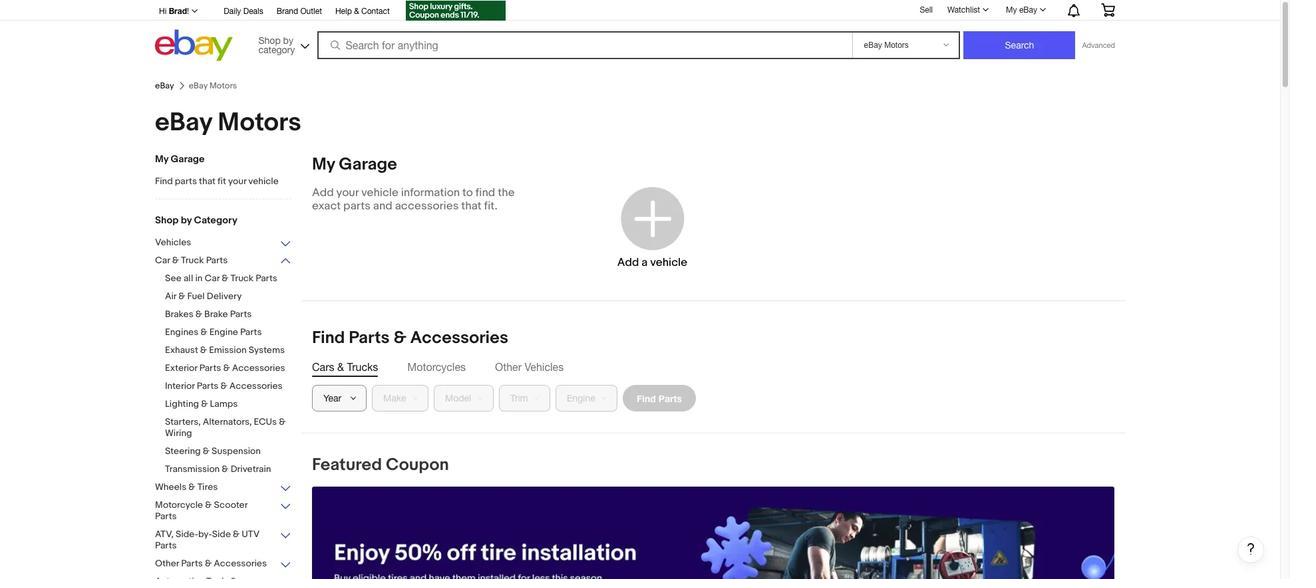 Task type: locate. For each thing, give the bounding box(es) containing it.
add left a
[[618, 256, 639, 269]]

my garage up exact
[[312, 154, 397, 175]]

&
[[354, 7, 359, 16], [172, 255, 179, 266], [222, 273, 229, 284], [179, 291, 185, 302], [196, 309, 202, 320], [201, 327, 207, 338], [394, 328, 407, 349], [200, 345, 207, 356], [337, 361, 344, 373], [223, 363, 230, 374], [221, 381, 227, 392], [201, 399, 208, 410], [279, 417, 286, 428], [203, 446, 210, 457], [222, 464, 229, 475], [189, 482, 195, 493], [205, 500, 212, 511], [233, 529, 240, 541], [205, 559, 212, 570]]

0 vertical spatial by
[[283, 35, 294, 46]]

vehicle
[[249, 176, 279, 187], [361, 186, 399, 200], [651, 256, 688, 269]]

0 vertical spatial find
[[155, 176, 173, 187]]

car right in
[[205, 273, 220, 284]]

that inside add your vehicle information to find the exact parts and accessories that fit.
[[461, 200, 482, 213]]

vehicles inside tab list
[[525, 361, 564, 373]]

add left and
[[312, 186, 334, 200]]

your right fit
[[228, 176, 246, 187]]

0 horizontal spatial other
[[155, 559, 179, 570]]

brakes & brake parts link
[[165, 309, 302, 322]]

main content containing my garage
[[302, 154, 1265, 580]]

shop down deals
[[259, 35, 281, 46]]

Search for anything text field
[[319, 33, 850, 58]]

add for add a vehicle
[[618, 256, 639, 269]]

0 vertical spatial vehicles
[[155, 237, 191, 248]]

add inside add a vehicle button
[[618, 256, 639, 269]]

my garage
[[155, 153, 205, 166], [312, 154, 397, 175]]

0 horizontal spatial add
[[312, 186, 334, 200]]

1 vertical spatial ebay
[[155, 81, 174, 91]]

other parts & accessories button
[[155, 559, 292, 571]]

2 horizontal spatial find
[[637, 393, 656, 404]]

0 horizontal spatial truck
[[181, 255, 204, 266]]

0 horizontal spatial car
[[155, 255, 170, 266]]

your left and
[[337, 186, 359, 200]]

0 horizontal spatial your
[[228, 176, 246, 187]]

!
[[187, 7, 189, 16]]

lighting & lamps link
[[165, 399, 302, 411]]

1 vertical spatial vehicles
[[525, 361, 564, 373]]

brand outlet link
[[277, 5, 322, 19]]

find for find parts
[[637, 393, 656, 404]]

none submit inside 'shop by category' banner
[[964, 31, 1076, 59]]

1 horizontal spatial by
[[283, 35, 294, 46]]

watchlist
[[948, 5, 981, 15]]

emission
[[209, 345, 247, 356]]

parts inside add your vehicle information to find the exact parts and accessories that fit.
[[344, 200, 371, 213]]

1 horizontal spatial truck
[[231, 273, 254, 284]]

all
[[184, 273, 193, 284]]

truck up all
[[181, 255, 204, 266]]

1 vertical spatial add
[[618, 256, 639, 269]]

accessories
[[395, 200, 459, 213]]

exterior parts & accessories link
[[165, 363, 302, 375]]

my up the find parts that fit your vehicle
[[155, 153, 169, 166]]

vehicle inside add your vehicle information to find the exact parts and accessories that fit.
[[361, 186, 399, 200]]

air
[[165, 291, 177, 302]]

by down the brand
[[283, 35, 294, 46]]

truck up air & fuel delivery link
[[231, 273, 254, 284]]

accessories down the systems at the left bottom of page
[[232, 363, 285, 374]]

0 vertical spatial add
[[312, 186, 334, 200]]

parts left and
[[344, 200, 371, 213]]

brakes
[[165, 309, 194, 320]]

garage up the find parts that fit your vehicle
[[171, 153, 205, 166]]

truck
[[181, 255, 204, 266], [231, 273, 254, 284]]

None text field
[[312, 487, 1115, 580]]

suspension
[[212, 446, 261, 457]]

starters,
[[165, 417, 201, 428]]

shop left category
[[155, 214, 179, 227]]

find inside button
[[637, 393, 656, 404]]

help
[[335, 7, 352, 16]]

brake
[[204, 309, 228, 320]]

other inside tab list
[[495, 361, 522, 373]]

1 horizontal spatial find
[[312, 328, 345, 349]]

1 vertical spatial parts
[[344, 200, 371, 213]]

find parts that fit your vehicle
[[155, 176, 279, 187]]

1 vertical spatial that
[[461, 200, 482, 213]]

see
[[165, 273, 182, 284]]

0 vertical spatial parts
[[175, 176, 197, 187]]

by inside shop by category
[[283, 35, 294, 46]]

0 vertical spatial truck
[[181, 255, 204, 266]]

and
[[373, 200, 393, 213]]

accessories up motorcycles
[[410, 328, 509, 349]]

parts
[[206, 255, 228, 266], [256, 273, 277, 284], [230, 309, 252, 320], [240, 327, 262, 338], [349, 328, 390, 349], [200, 363, 221, 374], [197, 381, 219, 392], [659, 393, 682, 404], [155, 511, 177, 523], [155, 541, 177, 552], [181, 559, 203, 570]]

1 vertical spatial car
[[205, 273, 220, 284]]

0 horizontal spatial vehicles
[[155, 237, 191, 248]]

atv,
[[155, 529, 174, 541]]

0 vertical spatial ebay
[[1020, 5, 1038, 15]]

1 vertical spatial find
[[312, 328, 345, 349]]

garage up and
[[339, 154, 397, 175]]

other
[[495, 361, 522, 373], [155, 559, 179, 570]]

vehicle left information
[[361, 186, 399, 200]]

get the coupon image
[[406, 1, 506, 21]]

shop by category
[[259, 35, 295, 55]]

1 vertical spatial other
[[155, 559, 179, 570]]

parts inside button
[[659, 393, 682, 404]]

1 vertical spatial truck
[[231, 273, 254, 284]]

tab list containing cars & trucks
[[312, 360, 1115, 375]]

that left fit
[[199, 176, 216, 187]]

by
[[283, 35, 294, 46], [181, 214, 192, 227]]

brand outlet
[[277, 7, 322, 16]]

coupon
[[386, 455, 449, 476]]

add
[[312, 186, 334, 200], [618, 256, 639, 269]]

1 horizontal spatial shop
[[259, 35, 281, 46]]

parts left fit
[[175, 176, 197, 187]]

0 horizontal spatial by
[[181, 214, 192, 227]]

that left 'fit.'
[[461, 200, 482, 213]]

engines
[[165, 327, 199, 338]]

car
[[155, 255, 170, 266], [205, 273, 220, 284]]

my inside account navigation
[[1007, 5, 1018, 15]]

1 horizontal spatial that
[[461, 200, 482, 213]]

vehicle inside button
[[651, 256, 688, 269]]

0 vertical spatial car
[[155, 255, 170, 266]]

car up see
[[155, 255, 170, 266]]

ebay link
[[155, 81, 174, 91]]

add a vehicle
[[618, 256, 688, 269]]

1 horizontal spatial vehicles
[[525, 361, 564, 373]]

2 horizontal spatial vehicle
[[651, 256, 688, 269]]

0 horizontal spatial shop
[[155, 214, 179, 227]]

0 horizontal spatial find
[[155, 176, 173, 187]]

0 vertical spatial other
[[495, 361, 522, 373]]

vehicles
[[155, 237, 191, 248], [525, 361, 564, 373]]

0 vertical spatial shop
[[259, 35, 281, 46]]

0 horizontal spatial that
[[199, 176, 216, 187]]

ebay for ebay
[[155, 81, 174, 91]]

1 vertical spatial by
[[181, 214, 192, 227]]

1 horizontal spatial parts
[[344, 200, 371, 213]]

steering
[[165, 446, 201, 457]]

1 vertical spatial shop
[[155, 214, 179, 227]]

2 horizontal spatial my
[[1007, 5, 1018, 15]]

my
[[1007, 5, 1018, 15], [155, 153, 169, 166], [312, 154, 335, 175]]

1 horizontal spatial your
[[337, 186, 359, 200]]

2 vertical spatial ebay
[[155, 107, 212, 138]]

main content
[[302, 154, 1265, 580]]

shop for shop by category
[[259, 35, 281, 46]]

shop by category banner
[[152, 0, 1126, 65]]

account navigation
[[152, 0, 1126, 23]]

find for find parts & accessories
[[312, 328, 345, 349]]

by left category
[[181, 214, 192, 227]]

parts
[[175, 176, 197, 187], [344, 200, 371, 213]]

0 horizontal spatial my
[[155, 153, 169, 166]]

2 vertical spatial find
[[637, 393, 656, 404]]

accessories
[[410, 328, 509, 349], [232, 363, 285, 374], [229, 381, 283, 392], [214, 559, 267, 570]]

ebay for ebay motors
[[155, 107, 212, 138]]

1 horizontal spatial add
[[618, 256, 639, 269]]

vehicle right fit
[[249, 176, 279, 187]]

steering & suspension link
[[165, 446, 302, 459]]

shop inside shop by category
[[259, 35, 281, 46]]

by for category
[[181, 214, 192, 227]]

tab list
[[312, 360, 1115, 375]]

my inside main content
[[312, 154, 335, 175]]

lamps
[[210, 399, 238, 410]]

add inside add your vehicle information to find the exact parts and accessories that fit.
[[312, 186, 334, 200]]

1 horizontal spatial other
[[495, 361, 522, 373]]

that
[[199, 176, 216, 187], [461, 200, 482, 213]]

exhaust
[[165, 345, 198, 356]]

interior parts & accessories link
[[165, 381, 302, 393]]

1 horizontal spatial vehicle
[[361, 186, 399, 200]]

by for category
[[283, 35, 294, 46]]

vehicles car & truck parts see all in car & truck parts air & fuel delivery brakes & brake parts engines & engine parts exhaust & emission systems exterior parts & accessories interior parts & accessories lighting & lamps starters, alternators, ecus & wiring steering & suspension transmission & drivetrain wheels & tires motorcycle & scooter parts atv, side-by-side & utv parts other parts & accessories
[[155, 237, 286, 570]]

1 horizontal spatial my
[[312, 154, 335, 175]]

my up exact
[[312, 154, 335, 175]]

None submit
[[964, 31, 1076, 59]]

featured
[[312, 455, 382, 476]]

0 vertical spatial that
[[199, 176, 216, 187]]

my garage up the find parts that fit your vehicle
[[155, 153, 205, 166]]

my right the watchlist 'link'
[[1007, 5, 1018, 15]]

find
[[155, 176, 173, 187], [312, 328, 345, 349], [637, 393, 656, 404]]

find
[[476, 186, 496, 200]]

hi
[[159, 7, 167, 16]]

to
[[463, 186, 473, 200]]

vehicle right a
[[651, 256, 688, 269]]



Task type: describe. For each thing, give the bounding box(es) containing it.
find parts that fit your vehicle link
[[155, 176, 292, 188]]

motors
[[218, 107, 301, 138]]

exact
[[312, 200, 341, 213]]

category
[[194, 214, 238, 227]]

shop for shop by category
[[155, 214, 179, 227]]

enjoy 50% off tire installation image
[[312, 487, 1115, 580]]

add a vehicle image
[[618, 183, 688, 253]]

delivery
[[207, 291, 242, 302]]

1 horizontal spatial car
[[205, 273, 220, 284]]

find parts & accessories
[[312, 328, 509, 349]]

outlet
[[301, 7, 322, 16]]

motorcycle & scooter parts button
[[155, 500, 292, 524]]

1 horizontal spatial garage
[[339, 154, 397, 175]]

ecus
[[254, 417, 277, 428]]

tires
[[197, 482, 218, 493]]

vehicle for add a vehicle
[[651, 256, 688, 269]]

vehicle for add your vehicle information to find the exact parts and accessories that fit.
[[361, 186, 399, 200]]

systems
[[249, 345, 285, 356]]

transmission & drivetrain link
[[165, 464, 302, 477]]

wheels
[[155, 482, 187, 493]]

my ebay link
[[999, 2, 1052, 18]]

help & contact
[[335, 7, 390, 16]]

find for find parts that fit your vehicle
[[155, 176, 173, 187]]

scooter
[[214, 500, 248, 511]]

advanced
[[1083, 41, 1116, 49]]

watchlist link
[[941, 2, 995, 18]]

by-
[[198, 529, 212, 541]]

shop by category
[[155, 214, 238, 227]]

your inside add your vehicle information to find the exact parts and accessories that fit.
[[337, 186, 359, 200]]

sell link
[[914, 5, 939, 14]]

cars & trucks
[[312, 361, 378, 373]]

engines & engine parts link
[[165, 327, 302, 340]]

drivetrain
[[231, 464, 271, 475]]

featured coupon
[[312, 455, 449, 476]]

& inside tab list
[[337, 361, 344, 373]]

wiring
[[165, 428, 192, 439]]

ebay inside account navigation
[[1020, 5, 1038, 15]]

air & fuel delivery link
[[165, 291, 302, 304]]

help & contact link
[[335, 5, 390, 19]]

engine
[[209, 327, 238, 338]]

0 horizontal spatial parts
[[175, 176, 197, 187]]

utv
[[242, 529, 259, 541]]

the
[[498, 186, 515, 200]]

fuel
[[187, 291, 205, 302]]

other inside vehicles car & truck parts see all in car & truck parts air & fuel delivery brakes & brake parts engines & engine parts exhaust & emission systems exterior parts & accessories interior parts & accessories lighting & lamps starters, alternators, ecus & wiring steering & suspension transmission & drivetrain wheels & tires motorcycle & scooter parts atv, side-by-side & utv parts other parts & accessories
[[155, 559, 179, 570]]

exterior
[[165, 363, 197, 374]]

advanced link
[[1076, 32, 1122, 59]]

find parts button
[[623, 385, 696, 412]]

accessories down exterior parts & accessories link
[[229, 381, 283, 392]]

add for add your vehicle information to find the exact parts and accessories that fit.
[[312, 186, 334, 200]]

other vehicles
[[495, 361, 564, 373]]

starters, alternators, ecus & wiring link
[[165, 417, 302, 441]]

atv, side-by-side & utv parts button
[[155, 529, 292, 553]]

contact
[[362, 7, 390, 16]]

side
[[212, 529, 231, 541]]

0 horizontal spatial garage
[[171, 153, 205, 166]]

daily deals link
[[224, 5, 263, 19]]

& inside help & contact link
[[354, 7, 359, 16]]

0 horizontal spatial my garage
[[155, 153, 205, 166]]

car & truck parts button
[[155, 255, 292, 268]]

shop by category button
[[253, 30, 313, 58]]

transmission
[[165, 464, 220, 475]]

alternators,
[[203, 417, 252, 428]]

vehicles inside vehicles car & truck parts see all in car & truck parts air & fuel delivery brakes & brake parts engines & engine parts exhaust & emission systems exterior parts & accessories interior parts & accessories lighting & lamps starters, alternators, ecus & wiring steering & suspension transmission & drivetrain wheels & tires motorcycle & scooter parts atv, side-by-side & utv parts other parts & accessories
[[155, 237, 191, 248]]

ebay motors
[[155, 107, 301, 138]]

information
[[401, 186, 460, 200]]

0 horizontal spatial vehicle
[[249, 176, 279, 187]]

deals
[[243, 7, 263, 16]]

in
[[195, 273, 203, 284]]

fit.
[[484, 200, 498, 213]]

wheels & tires button
[[155, 482, 292, 495]]

find parts
[[637, 393, 682, 404]]

cars
[[312, 361, 335, 373]]

trucks
[[347, 361, 378, 373]]

add your vehicle information to find the exact parts and accessories that fit.
[[312, 186, 515, 213]]

help, opens dialogs image
[[1245, 543, 1258, 557]]

brad
[[169, 6, 187, 16]]

a
[[642, 256, 648, 269]]

daily
[[224, 7, 241, 16]]

lighting
[[165, 399, 199, 410]]

side-
[[176, 529, 198, 541]]

fit
[[218, 176, 226, 187]]

accessories down atv, side-by-side & utv parts dropdown button
[[214, 559, 267, 570]]

your shopping cart image
[[1101, 3, 1116, 17]]

brand
[[277, 7, 298, 16]]

add a vehicle button
[[570, 168, 735, 288]]

daily deals
[[224, 7, 263, 16]]

sell
[[920, 5, 933, 14]]

motorcycles
[[408, 361, 466, 373]]

motorcycle
[[155, 500, 203, 511]]

hi brad !
[[159, 6, 189, 16]]

1 horizontal spatial my garage
[[312, 154, 397, 175]]

vehicles button
[[155, 237, 292, 250]]

see all in car & truck parts link
[[165, 273, 302, 286]]

category
[[259, 44, 295, 55]]



Task type: vqa. For each thing, say whether or not it's contained in the screenshot.
Top for $22.95
no



